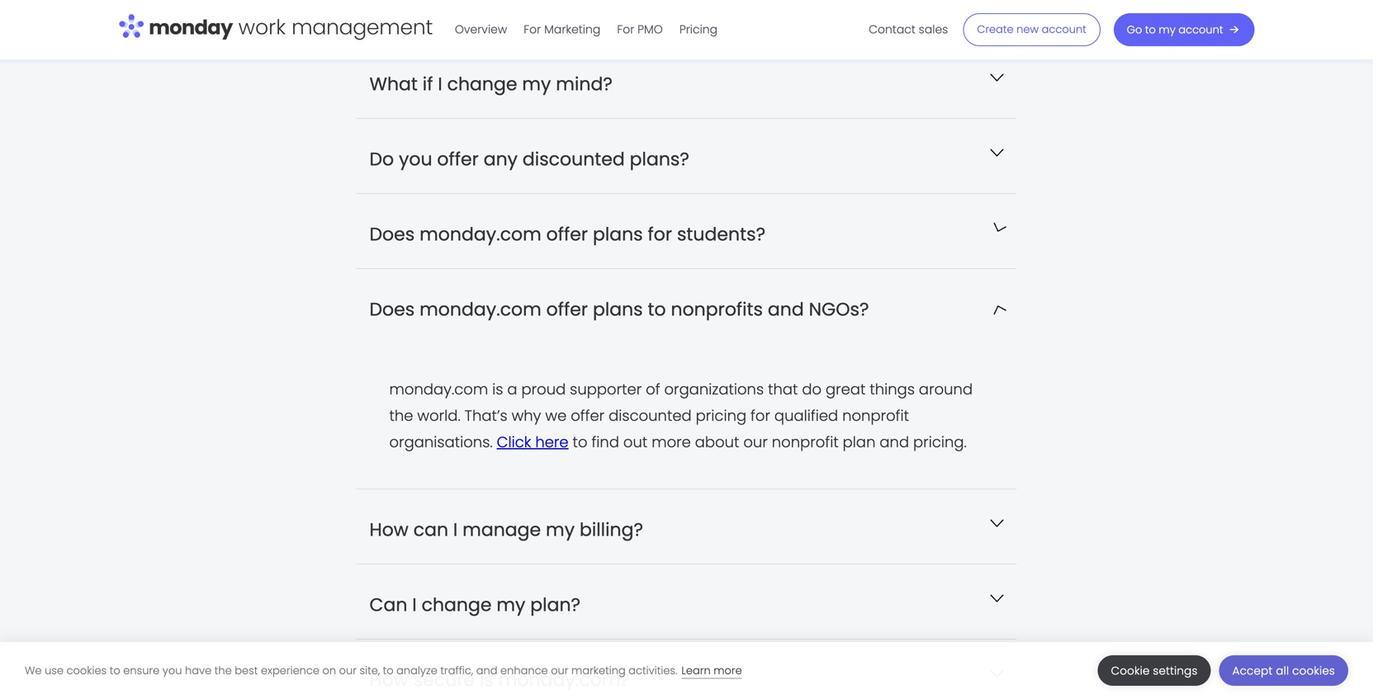 Task type: describe. For each thing, give the bounding box(es) containing it.
any
[[484, 146, 518, 172]]

accept all cookies button
[[1220, 656, 1349, 686]]

supporter
[[570, 379, 642, 400]]

does monday.com offer plans for students?
[[370, 222, 766, 247]]

we
[[546, 405, 567, 427]]

do you offer any discounted plans? button
[[356, 119, 1017, 193]]

my inside button
[[1159, 22, 1176, 37]]

best
[[235, 664, 258, 679]]

settings
[[1153, 664, 1198, 679]]

traffic,
[[441, 664, 473, 679]]

what if i change my mind?
[[370, 71, 613, 97]]

analyze
[[397, 664, 438, 679]]

plans for for
[[593, 222, 643, 247]]

is
[[492, 379, 503, 400]]

does monday.com offer plans for students? button
[[356, 194, 1017, 268]]

dialog containing cookie settings
[[0, 643, 1374, 700]]

qualified
[[775, 405, 839, 427]]

find
[[592, 432, 620, 453]]

organisations.
[[389, 432, 493, 453]]

what if i change my mind? button
[[356, 44, 1017, 118]]

for for for marketing
[[524, 21, 541, 38]]

go to my account button
[[1114, 13, 1255, 46]]

click
[[497, 432, 531, 453]]

mind?
[[556, 71, 613, 97]]

enhance
[[501, 664, 548, 679]]

offer for discounted
[[437, 146, 479, 172]]

nonprofit inside monday.com is a proud supporter of organizations that do great things around the world. that's why we offer discounted pricing for qualified nonprofit organisations.
[[843, 405, 910, 427]]

accept
[[1233, 664, 1273, 679]]

use
[[45, 664, 64, 679]]

you inside dialog
[[163, 664, 182, 679]]

billing?
[[580, 517, 643, 543]]

monday.com inside monday.com is a proud supporter of organizations that do great things around the world. that's why we offer discounted pricing for qualified nonprofit organisations.
[[389, 379, 488, 400]]

monday.com is a proud supporter of organizations that do great things around the world. that's why we offer discounted pricing for qualified nonprofit organisations.
[[389, 379, 973, 453]]

on
[[323, 664, 336, 679]]

change inside what if i change my mind? dropdown button
[[447, 71, 518, 97]]

for marketing
[[524, 21, 601, 38]]

activities.
[[629, 664, 678, 679]]

of
[[646, 379, 660, 400]]

does monday.com offer plans to nonprofits and ngos? button
[[356, 269, 1017, 343]]

proud
[[522, 379, 566, 400]]

monday.com for does monday.com offer plans for students?
[[420, 222, 542, 247]]

why
[[512, 405, 541, 427]]

overview
[[455, 21, 507, 38]]

to left ensure
[[110, 664, 120, 679]]

offer inside monday.com is a proud supporter of organizations that do great things around the world. that's why we offer discounted pricing for qualified nonprofit organisations.
[[571, 405, 605, 427]]

go to my account
[[1127, 22, 1224, 37]]

account inside button
[[1179, 22, 1224, 37]]

great
[[826, 379, 866, 400]]

my left mind?
[[522, 71, 551, 97]]

the inside dialog
[[215, 664, 232, 679]]

the inside monday.com is a proud supporter of organizations that do great things around the world. that's why we offer discounted pricing for qualified nonprofit organisations.
[[389, 405, 413, 427]]

that's
[[465, 405, 508, 427]]

discounted inside the do you offer any discounted plans? dropdown button
[[523, 146, 625, 172]]

account inside button
[[1042, 22, 1087, 37]]

do you offer any discounted plans?
[[370, 146, 690, 172]]

pricing
[[696, 405, 747, 427]]

do
[[802, 379, 822, 400]]

click here link
[[497, 432, 569, 453]]

our inside does monday.com offer plans to nonprofits and ngos? region
[[744, 432, 768, 453]]

all
[[1276, 664, 1290, 679]]

cookies for all
[[1293, 664, 1336, 679]]

about
[[695, 432, 740, 453]]

create
[[977, 22, 1014, 37]]

how can i manage my billing?
[[370, 517, 643, 543]]

for pmo link
[[609, 16, 671, 43]]

and inside region
[[880, 432, 910, 453]]

for marketing link
[[516, 16, 609, 43]]

how
[[370, 517, 409, 543]]

monday.com for does monday.com offer plans to nonprofits and ngos?
[[420, 297, 542, 322]]

offer for for
[[547, 222, 588, 247]]

contact sales
[[869, 21, 949, 38]]

cookie
[[1112, 664, 1150, 679]]

1 horizontal spatial our
[[551, 664, 569, 679]]

manage
[[463, 517, 541, 543]]

does for does monday.com offer plans for students?
[[370, 222, 415, 247]]

how can i manage my billing? button
[[356, 490, 1017, 564]]

more inside dialog
[[714, 664, 742, 679]]

monday.com work management image
[[119, 11, 434, 45]]

cookie settings
[[1112, 664, 1198, 679]]

do
[[370, 146, 394, 172]]

more inside does monday.com offer plans to nonprofits and ngos? region
[[652, 432, 691, 453]]

out
[[624, 432, 648, 453]]

can i change my plan?
[[370, 593, 581, 618]]

i for can
[[453, 517, 458, 543]]

experience
[[261, 664, 320, 679]]

create new account button
[[963, 13, 1101, 46]]

plan?
[[531, 593, 581, 618]]

can
[[414, 517, 449, 543]]

to inside button
[[1146, 22, 1156, 37]]

cookies for use
[[67, 664, 107, 679]]



Task type: locate. For each thing, give the bounding box(es) containing it.
0 horizontal spatial for
[[524, 21, 541, 38]]

i right the can
[[453, 517, 458, 543]]

and right traffic,
[[476, 664, 498, 679]]

1 vertical spatial nonprofit
[[772, 432, 839, 453]]

plans for to
[[593, 297, 643, 322]]

0 vertical spatial monday.com
[[420, 222, 542, 247]]

monday.com down the any
[[420, 222, 542, 247]]

1 vertical spatial for
[[751, 405, 771, 427]]

i
[[438, 71, 443, 97], [453, 517, 458, 543], [412, 593, 417, 618]]

i inside "how can i manage my billing?" dropdown button
[[453, 517, 458, 543]]

you left have
[[163, 664, 182, 679]]

does monday.com offer plans to nonprofits and ngos?
[[370, 297, 869, 322]]

1 horizontal spatial cookies
[[1293, 664, 1336, 679]]

a
[[508, 379, 518, 400]]

pricing
[[680, 21, 718, 38]]

our right enhance
[[551, 664, 569, 679]]

account right new
[[1042, 22, 1087, 37]]

nonprofit
[[843, 405, 910, 427], [772, 432, 839, 453]]

change up traffic,
[[422, 593, 492, 618]]

monday.com up is
[[420, 297, 542, 322]]

for
[[648, 222, 672, 247], [751, 405, 771, 427]]

0 horizontal spatial our
[[339, 664, 357, 679]]

0 horizontal spatial nonprofit
[[772, 432, 839, 453]]

1 vertical spatial plans
[[593, 297, 643, 322]]

we use cookies to ensure you have the best experience on our site, to analyze traffic, and enhance our marketing activities. learn more
[[25, 664, 742, 679]]

to inside region
[[573, 432, 588, 453]]

1 vertical spatial change
[[422, 593, 492, 618]]

change
[[447, 71, 518, 97], [422, 593, 492, 618]]

1 vertical spatial more
[[714, 664, 742, 679]]

0 vertical spatial you
[[399, 146, 432, 172]]

1 horizontal spatial account
[[1179, 22, 1224, 37]]

cookies right use
[[67, 664, 107, 679]]

0 horizontal spatial i
[[412, 593, 417, 618]]

i inside what if i change my mind? dropdown button
[[438, 71, 443, 97]]

my right go
[[1159, 22, 1176, 37]]

you inside dropdown button
[[399, 146, 432, 172]]

dialog
[[0, 643, 1374, 700]]

world.
[[418, 405, 461, 427]]

to inside dropdown button
[[648, 297, 666, 322]]

2 vertical spatial i
[[412, 593, 417, 618]]

cookies right all
[[1293, 664, 1336, 679]]

2 horizontal spatial and
[[880, 432, 910, 453]]

i inside the can i change my plan? dropdown button
[[412, 593, 417, 618]]

change inside the can i change my plan? dropdown button
[[422, 593, 492, 618]]

i for if
[[438, 71, 443, 97]]

new
[[1017, 22, 1039, 37]]

can i change my plan? button
[[356, 565, 1017, 639]]

my
[[1159, 22, 1176, 37], [522, 71, 551, 97], [546, 517, 575, 543], [497, 593, 526, 618]]

learn more link
[[682, 664, 742, 679]]

the
[[389, 405, 413, 427], [215, 664, 232, 679]]

1 for from the left
[[524, 21, 541, 38]]

0 vertical spatial and
[[768, 297, 804, 322]]

to right go
[[1146, 22, 1156, 37]]

that
[[768, 379, 798, 400]]

does monday.com offer plans to nonprofits and ngos? region
[[389, 377, 984, 456]]

ngos?
[[809, 297, 869, 322]]

cookie settings button
[[1098, 656, 1211, 686]]

contact
[[869, 21, 916, 38]]

our right 'about'
[[744, 432, 768, 453]]

offer for to
[[547, 297, 588, 322]]

the left 'best'
[[215, 664, 232, 679]]

discounted
[[523, 146, 625, 172], [609, 405, 692, 427]]

2 plans from the top
[[593, 297, 643, 322]]

my left billing?
[[546, 517, 575, 543]]

we
[[25, 664, 42, 679]]

1 horizontal spatial for
[[617, 21, 635, 38]]

have
[[185, 664, 212, 679]]

to left nonprofits
[[648, 297, 666, 322]]

0 horizontal spatial cookies
[[67, 664, 107, 679]]

1 horizontal spatial and
[[768, 297, 804, 322]]

0 horizontal spatial account
[[1042, 22, 1087, 37]]

what
[[370, 71, 418, 97]]

0 vertical spatial change
[[447, 71, 518, 97]]

and right plan
[[880, 432, 910, 453]]

sales
[[919, 21, 949, 38]]

click here to find out more about our nonprofit plan and pricing.
[[497, 432, 967, 453]]

go
[[1127, 22, 1143, 37]]

i right if
[[438, 71, 443, 97]]

for for for pmo
[[617, 21, 635, 38]]

main element
[[447, 0, 1255, 59]]

nonprofit up plan
[[843, 405, 910, 427]]

more right out
[[652, 432, 691, 453]]

pricing.
[[914, 432, 967, 453]]

i right can
[[412, 593, 417, 618]]

1 horizontal spatial you
[[399, 146, 432, 172]]

contact sales link
[[861, 16, 957, 43]]

to right site,
[[383, 664, 394, 679]]

does inside does monday.com offer plans for students? dropdown button
[[370, 222, 415, 247]]

marketing
[[572, 664, 626, 679]]

you right do at the top of the page
[[399, 146, 432, 172]]

2 horizontal spatial i
[[453, 517, 458, 543]]

1 vertical spatial i
[[453, 517, 458, 543]]

cookies inside 'button'
[[1293, 664, 1336, 679]]

1 cookies from the left
[[67, 664, 107, 679]]

ensure
[[123, 664, 160, 679]]

our right on
[[339, 664, 357, 679]]

you
[[399, 146, 432, 172], [163, 664, 182, 679]]

0 vertical spatial more
[[652, 432, 691, 453]]

for inside dropdown button
[[648, 222, 672, 247]]

0 vertical spatial for
[[648, 222, 672, 247]]

1 does from the top
[[370, 222, 415, 247]]

1 plans from the top
[[593, 222, 643, 247]]

1 horizontal spatial more
[[714, 664, 742, 679]]

organizations
[[665, 379, 764, 400]]

does inside does monday.com offer plans to nonprofits and ngos? dropdown button
[[370, 297, 415, 322]]

0 vertical spatial the
[[389, 405, 413, 427]]

cookies
[[67, 664, 107, 679], [1293, 664, 1336, 679]]

the left world.
[[389, 405, 413, 427]]

learn
[[682, 664, 711, 679]]

accept all cookies
[[1233, 664, 1336, 679]]

overview link
[[447, 16, 516, 43]]

and left 'ngos?'
[[768, 297, 804, 322]]

and inside dialog
[[476, 664, 498, 679]]

nonprofits
[[671, 297, 763, 322]]

around
[[919, 379, 973, 400]]

site,
[[360, 664, 380, 679]]

0 vertical spatial i
[[438, 71, 443, 97]]

0 vertical spatial nonprofit
[[843, 405, 910, 427]]

can
[[370, 593, 408, 618]]

my inside dropdown button
[[546, 517, 575, 543]]

our
[[744, 432, 768, 453], [339, 664, 357, 679], [551, 664, 569, 679]]

discounted inside monday.com is a proud supporter of organizations that do great things around the world. that's why we offer discounted pricing for qualified nonprofit organisations.
[[609, 405, 692, 427]]

1 horizontal spatial for
[[751, 405, 771, 427]]

for down that
[[751, 405, 771, 427]]

2 vertical spatial monday.com
[[389, 379, 488, 400]]

plans up supporter
[[593, 297, 643, 322]]

marketing
[[544, 21, 601, 38]]

does
[[370, 222, 415, 247], [370, 297, 415, 322]]

plan
[[843, 432, 876, 453]]

plans up does monday.com offer plans to nonprofits and ngos?
[[593, 222, 643, 247]]

for inside monday.com is a proud supporter of organizations that do great things around the world. that's why we offer discounted pricing for qualified nonprofit organisations.
[[751, 405, 771, 427]]

0 horizontal spatial more
[[652, 432, 691, 453]]

0 vertical spatial does
[[370, 222, 415, 247]]

1 horizontal spatial i
[[438, 71, 443, 97]]

more right learn
[[714, 664, 742, 679]]

for pmo
[[617, 21, 663, 38]]

0 vertical spatial discounted
[[523, 146, 625, 172]]

1 horizontal spatial the
[[389, 405, 413, 427]]

1 vertical spatial the
[[215, 664, 232, 679]]

offer
[[437, 146, 479, 172], [547, 222, 588, 247], [547, 297, 588, 322], [571, 405, 605, 427]]

nonprofit down 'qualified'
[[772, 432, 839, 453]]

pricing link
[[671, 16, 726, 43]]

and
[[768, 297, 804, 322], [880, 432, 910, 453], [476, 664, 498, 679]]

2 horizontal spatial our
[[744, 432, 768, 453]]

if
[[423, 71, 433, 97]]

for left students?
[[648, 222, 672, 247]]

students?
[[677, 222, 766, 247]]

0 vertical spatial plans
[[593, 222, 643, 247]]

0 horizontal spatial you
[[163, 664, 182, 679]]

things
[[870, 379, 915, 400]]

2 cookies from the left
[[1293, 664, 1336, 679]]

and inside dropdown button
[[768, 297, 804, 322]]

2 vertical spatial and
[[476, 664, 498, 679]]

2 does from the top
[[370, 297, 415, 322]]

discounted down of
[[609, 405, 692, 427]]

change down overview link
[[447, 71, 518, 97]]

monday.com
[[420, 222, 542, 247], [420, 297, 542, 322], [389, 379, 488, 400]]

plans?
[[630, 146, 690, 172]]

my left the plan?
[[497, 593, 526, 618]]

1 vertical spatial discounted
[[609, 405, 692, 427]]

for left pmo
[[617, 21, 635, 38]]

for left marketing
[[524, 21, 541, 38]]

1 vertical spatial monday.com
[[420, 297, 542, 322]]

discounted right the any
[[523, 146, 625, 172]]

monday.com up world.
[[389, 379, 488, 400]]

1 horizontal spatial nonprofit
[[843, 405, 910, 427]]

for
[[524, 21, 541, 38], [617, 21, 635, 38]]

1 vertical spatial and
[[880, 432, 910, 453]]

plans
[[593, 222, 643, 247], [593, 297, 643, 322]]

0 horizontal spatial and
[[476, 664, 498, 679]]

create new account
[[977, 22, 1087, 37]]

1 vertical spatial does
[[370, 297, 415, 322]]

1 vertical spatial you
[[163, 664, 182, 679]]

pmo
[[638, 21, 663, 38]]

2 for from the left
[[617, 21, 635, 38]]

does for does monday.com offer plans to nonprofits and ngos?
[[370, 297, 415, 322]]

account right go
[[1179, 22, 1224, 37]]

here
[[536, 432, 569, 453]]

0 horizontal spatial for
[[648, 222, 672, 247]]

0 horizontal spatial the
[[215, 664, 232, 679]]

to left find
[[573, 432, 588, 453]]



Task type: vqa. For each thing, say whether or not it's contained in the screenshot.
design at bottom
no



